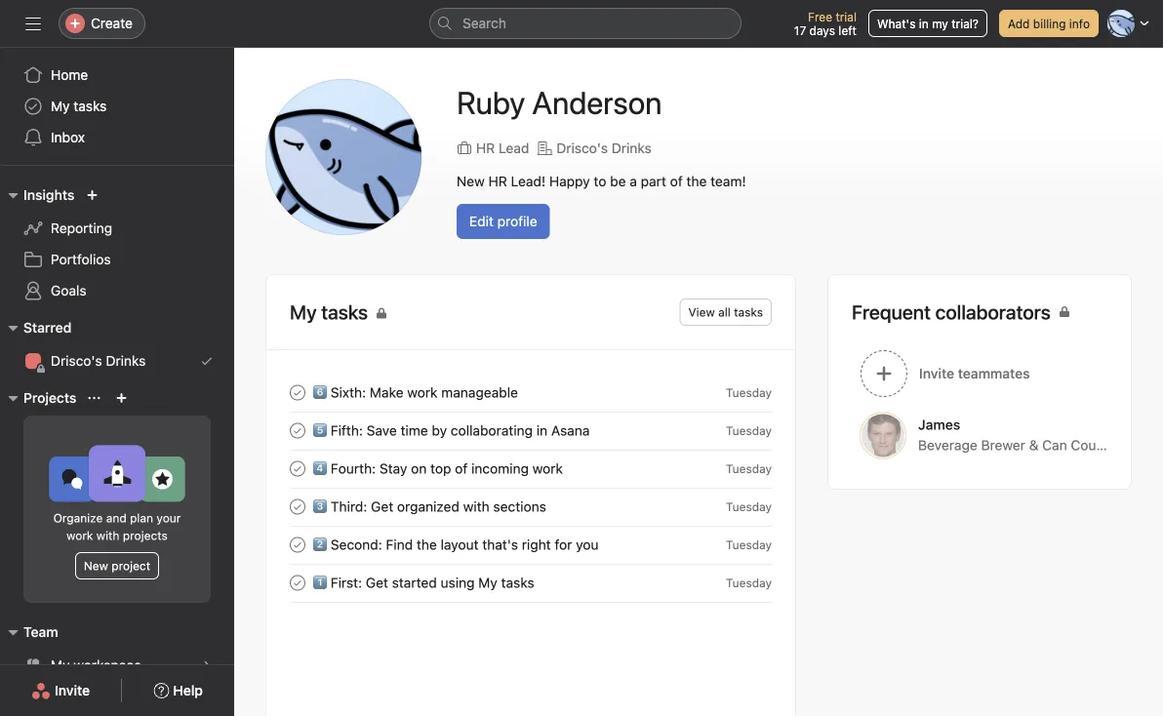 Task type: locate. For each thing, give the bounding box(es) containing it.
projects element
[[0, 381, 234, 615]]

1 vertical spatial completed checkbox
[[286, 533, 309, 557]]

1 horizontal spatial with
[[463, 498, 490, 515]]

0 horizontal spatial drisco's
[[51, 353, 102, 369]]

completed image left 3️⃣
[[286, 495, 309, 519]]

lead!
[[511, 173, 546, 189]]

my for my workspace
[[51, 657, 70, 673]]

billing
[[1033, 17, 1066, 30]]

completed image left 4️⃣
[[286, 457, 309, 481]]

find
[[386, 537, 413, 553]]

1 vertical spatial tasks
[[734, 305, 763, 319]]

0 horizontal spatial new
[[84, 559, 108, 573]]

work down asana
[[533, 460, 563, 477]]

time
[[401, 422, 428, 438]]

work right the make
[[407, 384, 438, 400]]

completed image left 2️⃣
[[286, 533, 309, 557]]

info
[[1070, 17, 1090, 30]]

get
[[371, 498, 394, 515], [366, 575, 388, 591]]

completed image for 3️⃣
[[286, 495, 309, 519]]

6 tuesday button from the top
[[726, 576, 772, 590]]

1 vertical spatial completed checkbox
[[286, 457, 309, 481]]

reporting link
[[12, 213, 223, 244]]

0 horizontal spatial with
[[96, 529, 120, 543]]

1 vertical spatial get
[[366, 575, 388, 591]]

completed image left 1️⃣
[[286, 571, 309, 595]]

insights element
[[0, 178, 234, 310]]

3 completed checkbox from the top
[[286, 571, 309, 595]]

goals
[[51, 283, 86, 299]]

my tasks
[[51, 98, 107, 114]]

drinks up a
[[612, 140, 652, 156]]

1 vertical spatial with
[[96, 529, 120, 543]]

drinks
[[612, 140, 652, 156], [106, 353, 146, 369]]

hr left lead!
[[489, 173, 507, 189]]

0 horizontal spatial of
[[455, 460, 468, 477]]

team button
[[0, 621, 58, 644]]

2 tuesday button from the top
[[726, 424, 772, 438]]

of right part in the top of the page
[[670, 173, 683, 189]]

starred button
[[0, 316, 72, 340]]

drinks inside the drisco's drinks link
[[106, 353, 146, 369]]

my up inbox
[[51, 98, 70, 114]]

0 horizontal spatial tasks
[[74, 98, 107, 114]]

2 tuesday from the top
[[726, 424, 772, 438]]

0 vertical spatial of
[[670, 173, 683, 189]]

0 vertical spatial drisco's
[[557, 140, 608, 156]]

drisco's drinks
[[557, 140, 652, 156], [51, 353, 146, 369]]

hr left lead
[[476, 140, 495, 156]]

new inside new project button
[[84, 559, 108, 573]]

1 vertical spatial hr
[[489, 173, 507, 189]]

my inside my workspace link
[[51, 657, 70, 673]]

what's
[[877, 17, 916, 30]]

0 vertical spatial new
[[457, 173, 485, 189]]

1 horizontal spatial drisco's
[[557, 140, 608, 156]]

tuesday for right
[[726, 538, 772, 552]]

0 vertical spatial completed image
[[286, 381, 309, 405]]

2️⃣ second: find the layout that's right for you
[[313, 537, 599, 553]]

drisco's
[[557, 140, 608, 156], [51, 353, 102, 369]]

0 vertical spatial my
[[51, 98, 70, 114]]

0 vertical spatial tasks
[[74, 98, 107, 114]]

of right "top" on the bottom of page
[[455, 460, 468, 477]]

drisco's drinks link
[[12, 345, 223, 377]]

get right first:
[[366, 575, 388, 591]]

new up edit
[[457, 173, 485, 189]]

1 vertical spatial work
[[533, 460, 563, 477]]

0 vertical spatial drisco's drinks
[[557, 140, 652, 156]]

0 vertical spatial completed checkbox
[[286, 381, 309, 405]]

completed checkbox for 1️⃣
[[286, 571, 309, 595]]

2 vertical spatial my
[[51, 657, 70, 673]]

3 tuesday from the top
[[726, 462, 772, 476]]

completed checkbox left 2️⃣
[[286, 533, 309, 557]]

Completed checkbox
[[286, 381, 309, 405], [286, 533, 309, 557], [286, 571, 309, 595]]

get for third:
[[371, 498, 394, 515]]

tasks down that's
[[501, 575, 534, 591]]

completed image left 6️⃣
[[286, 381, 309, 405]]

completed image
[[286, 381, 309, 405], [286, 533, 309, 557]]

stay
[[380, 460, 407, 477]]

completed checkbox left 6️⃣
[[286, 381, 309, 405]]

1 completed image from the top
[[286, 381, 309, 405]]

0 horizontal spatial drisco's drinks
[[51, 353, 146, 369]]

2 completed image from the top
[[286, 533, 309, 557]]

second:
[[331, 537, 382, 553]]

incoming
[[471, 460, 529, 477]]

Completed checkbox
[[286, 419, 309, 443], [286, 457, 309, 481], [286, 495, 309, 519]]

1 vertical spatial of
[[455, 460, 468, 477]]

0 vertical spatial get
[[371, 498, 394, 515]]

1 completed checkbox from the top
[[286, 381, 309, 405]]

in left asana
[[537, 422, 548, 438]]

that's
[[482, 537, 518, 553]]

completed checkbox left 3️⃣
[[286, 495, 309, 519]]

work inside "organize and plan your work with projects"
[[67, 529, 93, 543]]

drisco's drinks up show options, current sort, top icon
[[51, 353, 146, 369]]

my workspace
[[51, 657, 141, 673]]

2 vertical spatial completed checkbox
[[286, 571, 309, 595]]

1 vertical spatial drisco's drinks
[[51, 353, 146, 369]]

1 vertical spatial in
[[537, 422, 548, 438]]

by
[[432, 422, 447, 438]]

drisco's drinks inside starred element
[[51, 353, 146, 369]]

drisco's up happy
[[557, 140, 608, 156]]

tasks down home
[[74, 98, 107, 114]]

projects button
[[0, 386, 77, 410]]

of
[[670, 173, 683, 189], [455, 460, 468, 477]]

tuesday for incoming
[[726, 462, 772, 476]]

5 tuesday from the top
[[726, 538, 772, 552]]

my inside my tasks link
[[51, 98, 70, 114]]

tasks
[[74, 98, 107, 114], [734, 305, 763, 319], [501, 575, 534, 591]]

2 completed image from the top
[[286, 457, 309, 481]]

completed image
[[286, 419, 309, 443], [286, 457, 309, 481], [286, 495, 309, 519], [286, 571, 309, 595]]

tuesday button for in
[[726, 424, 772, 438]]

edit
[[469, 213, 494, 229]]

0 vertical spatial in
[[919, 17, 929, 30]]

started
[[392, 575, 437, 591]]

hr lead
[[476, 140, 529, 156]]

work down organize
[[67, 529, 93, 543]]

new
[[457, 173, 485, 189], [84, 559, 108, 573]]

1 horizontal spatial the
[[687, 173, 707, 189]]

happy
[[549, 173, 590, 189]]

a
[[630, 173, 637, 189]]

1️⃣ first: get started using my tasks
[[313, 575, 534, 591]]

view all tasks button
[[680, 299, 772, 326]]

new hr lead! happy to be a part of the team!
[[457, 173, 746, 189]]

1 completed image from the top
[[286, 419, 309, 443]]

completed checkbox left 4️⃣
[[286, 457, 309, 481]]

2 vertical spatial work
[[67, 529, 93, 543]]

tuesday for in
[[726, 424, 772, 438]]

0 horizontal spatial the
[[417, 537, 437, 553]]

completed checkbox left '5️⃣'
[[286, 419, 309, 443]]

the right find
[[417, 537, 437, 553]]

2 vertical spatial tasks
[[501, 575, 534, 591]]

home
[[51, 67, 88, 83]]

1 horizontal spatial new
[[457, 173, 485, 189]]

the left team!
[[687, 173, 707, 189]]

new for new hr lead! happy to be a part of the team!
[[457, 173, 485, 189]]

0 horizontal spatial drinks
[[106, 353, 146, 369]]

new for new project
[[84, 559, 108, 573]]

3 completed checkbox from the top
[[286, 495, 309, 519]]

0 horizontal spatial work
[[67, 529, 93, 543]]

2 vertical spatial completed checkbox
[[286, 495, 309, 519]]

profile
[[497, 213, 537, 229]]

2 completed checkbox from the top
[[286, 533, 309, 557]]

inbox link
[[12, 122, 223, 153]]

ra button
[[265, 79, 422, 235]]

5 tuesday button from the top
[[726, 538, 772, 552]]

part
[[641, 173, 666, 189]]

get right third:
[[371, 498, 394, 515]]

completed image left '5️⃣'
[[286, 419, 309, 443]]

1 horizontal spatial of
[[670, 173, 683, 189]]

ja
[[875, 426, 891, 445]]

drinks up new project or portfolio icon
[[106, 353, 146, 369]]

1 horizontal spatial drisco's drinks
[[557, 140, 652, 156]]

with down and
[[96, 529, 120, 543]]

1 vertical spatial new
[[84, 559, 108, 573]]

0 vertical spatial work
[[407, 384, 438, 400]]

drisco's drinks up new hr lead! happy to be a part of the team!
[[557, 140, 652, 156]]

6 tuesday from the top
[[726, 576, 772, 590]]

2 completed checkbox from the top
[[286, 457, 309, 481]]

with up layout
[[463, 498, 490, 515]]

4 completed image from the top
[[286, 571, 309, 595]]

1 horizontal spatial drinks
[[612, 140, 652, 156]]

tasks right all
[[734, 305, 763, 319]]

help
[[173, 683, 203, 699]]

james
[[918, 417, 961, 433]]

2 horizontal spatial tasks
[[734, 305, 763, 319]]

project
[[112, 559, 150, 573]]

drisco's up show options, current sort, top icon
[[51, 353, 102, 369]]

1 horizontal spatial in
[[919, 17, 929, 30]]

see details, my workspace image
[[201, 660, 213, 671]]

my up invite
[[51, 657, 70, 673]]

home link
[[12, 60, 223, 91]]

portfolios
[[51, 251, 111, 267]]

with
[[463, 498, 490, 515], [96, 529, 120, 543]]

1 vertical spatial completed image
[[286, 533, 309, 557]]

my
[[51, 98, 70, 114], [478, 575, 498, 591], [51, 657, 70, 673]]

1 vertical spatial drinks
[[106, 353, 146, 369]]

your
[[157, 511, 181, 525]]

completed image for 6️⃣
[[286, 381, 309, 405]]

my right using
[[478, 575, 498, 591]]

0 vertical spatial hr
[[476, 140, 495, 156]]

&
[[1029, 437, 1039, 453]]

inbox
[[51, 129, 85, 145]]

in
[[919, 17, 929, 30], [537, 422, 548, 438]]

3 tuesday button from the top
[[726, 462, 772, 476]]

3 completed image from the top
[[286, 495, 309, 519]]

1 completed checkbox from the top
[[286, 419, 309, 443]]

0 vertical spatial completed checkbox
[[286, 419, 309, 443]]

in left my
[[919, 17, 929, 30]]

1 vertical spatial drisco's
[[51, 353, 102, 369]]

0 horizontal spatial in
[[537, 422, 548, 438]]

new left project
[[84, 559, 108, 573]]

completed image for 5️⃣
[[286, 419, 309, 443]]

1 vertical spatial my
[[478, 575, 498, 591]]

5️⃣
[[313, 422, 327, 438]]

completed checkbox left 1️⃣
[[286, 571, 309, 595]]

using
[[441, 575, 475, 591]]



Task type: describe. For each thing, give the bounding box(es) containing it.
ruby anderson
[[457, 84, 662, 121]]

view all tasks
[[689, 305, 763, 319]]

be
[[610, 173, 626, 189]]

fifth:
[[331, 422, 363, 438]]

days
[[810, 23, 835, 37]]

my for my tasks
[[51, 98, 70, 114]]

1 horizontal spatial tasks
[[501, 575, 534, 591]]

completed checkbox for 4️⃣
[[286, 457, 309, 481]]

get for first:
[[366, 575, 388, 591]]

new project or portfolio image
[[116, 392, 127, 404]]

top
[[430, 460, 451, 477]]

trial?
[[952, 17, 979, 30]]

invite button
[[19, 673, 103, 709]]

organize and plan your work with projects
[[53, 511, 181, 543]]

first:
[[331, 575, 362, 591]]

lead
[[499, 140, 529, 156]]

completed image for 2️⃣
[[286, 533, 309, 557]]

new project button
[[75, 552, 159, 580]]

beverage
[[918, 437, 978, 453]]

completed checkbox for 3️⃣
[[286, 495, 309, 519]]

sixth:
[[331, 384, 366, 400]]

hide sidebar image
[[25, 16, 41, 31]]

organize
[[53, 511, 103, 525]]

help button
[[141, 673, 216, 709]]

0 vertical spatial with
[[463, 498, 490, 515]]

show options, current sort, top image
[[88, 392, 100, 404]]

team
[[23, 624, 58, 640]]

free
[[808, 10, 833, 23]]

organized
[[397, 498, 460, 515]]

17
[[794, 23, 806, 37]]

what's in my trial? button
[[869, 10, 988, 37]]

reporting
[[51, 220, 112, 236]]

trial
[[836, 10, 857, 23]]

all
[[718, 305, 731, 319]]

right
[[522, 537, 551, 553]]

0 vertical spatial drinks
[[612, 140, 652, 156]]

manageable
[[441, 384, 518, 400]]

1 tuesday from the top
[[726, 386, 772, 400]]

make
[[370, 384, 404, 400]]

completed image for 4️⃣
[[286, 457, 309, 481]]

completed checkbox for 6️⃣
[[286, 381, 309, 405]]

2 horizontal spatial work
[[533, 460, 563, 477]]

completed checkbox for 5️⃣
[[286, 419, 309, 443]]

layout
[[441, 537, 479, 553]]

search
[[463, 15, 506, 31]]

create button
[[59, 8, 145, 39]]

teams element
[[0, 615, 234, 685]]

save
[[367, 422, 397, 438]]

what's in my trial?
[[877, 17, 979, 30]]

and
[[106, 511, 127, 525]]

3️⃣ third: get organized with sections
[[313, 498, 546, 515]]

workspace
[[74, 657, 141, 673]]

6️⃣
[[313, 384, 327, 400]]

left
[[839, 23, 857, 37]]

invite
[[55, 683, 90, 699]]

can
[[1043, 437, 1067, 453]]

tasks inside 'global' element
[[74, 98, 107, 114]]

completed image for 1️⃣
[[286, 571, 309, 595]]

ra
[[310, 125, 378, 189]]

tuesday button for incoming
[[726, 462, 772, 476]]

insights
[[23, 187, 75, 203]]

in inside button
[[919, 17, 929, 30]]

you
[[576, 537, 599, 553]]

global element
[[0, 48, 234, 165]]

2️⃣
[[313, 537, 327, 553]]

asana
[[551, 422, 590, 438]]

invite teammates button
[[829, 342, 1131, 406]]

projects
[[123, 529, 168, 543]]

to
[[594, 173, 606, 189]]

new project
[[84, 559, 150, 573]]

starred element
[[0, 310, 234, 381]]

on
[[411, 460, 427, 477]]

goals link
[[12, 275, 223, 306]]

my tasks link
[[12, 91, 223, 122]]

councilor
[[1071, 437, 1131, 453]]

1 vertical spatial the
[[417, 537, 437, 553]]

5️⃣ fifth: save time by collaborating in asana
[[313, 422, 590, 438]]

1️⃣
[[313, 575, 327, 591]]

1 horizontal spatial work
[[407, 384, 438, 400]]

portfolios link
[[12, 244, 223, 275]]

free trial 17 days left
[[794, 10, 857, 37]]

tuesday button for tasks
[[726, 576, 772, 590]]

insights button
[[0, 183, 75, 207]]

edit profile button
[[457, 204, 550, 239]]

collaborating
[[451, 422, 533, 438]]

4️⃣ fourth: stay on top of incoming work
[[313, 460, 563, 477]]

add billing info button
[[999, 10, 1099, 37]]

search list box
[[429, 8, 742, 39]]

1 tuesday button from the top
[[726, 386, 772, 400]]

4 tuesday from the top
[[726, 500, 772, 514]]

frequent collaborators
[[852, 301, 1051, 324]]

4 tuesday button from the top
[[726, 500, 772, 514]]

tuesday button for right
[[726, 538, 772, 552]]

0 vertical spatial the
[[687, 173, 707, 189]]

brewer
[[981, 437, 1026, 453]]

completed checkbox for 2️⃣
[[286, 533, 309, 557]]

drisco's inside starred element
[[51, 353, 102, 369]]

6️⃣ sixth: make work manageable
[[313, 384, 518, 400]]

sections
[[493, 498, 546, 515]]

tuesday for tasks
[[726, 576, 772, 590]]

with inside "organize and plan your work with projects"
[[96, 529, 120, 543]]

new image
[[86, 189, 98, 201]]

for
[[555, 537, 572, 553]]

edit profile
[[469, 213, 537, 229]]

3️⃣
[[313, 498, 327, 515]]

my
[[932, 17, 949, 30]]

my tasks
[[290, 301, 368, 324]]

fourth:
[[331, 460, 376, 477]]

tasks inside button
[[734, 305, 763, 319]]

invite teammates
[[919, 365, 1030, 382]]

james beverage brewer & can councilor
[[918, 417, 1131, 453]]

team!
[[711, 173, 746, 189]]

add
[[1008, 17, 1030, 30]]

view
[[689, 305, 715, 319]]

search button
[[429, 8, 742, 39]]



Task type: vqa. For each thing, say whether or not it's contained in the screenshot.
home "Link"
yes



